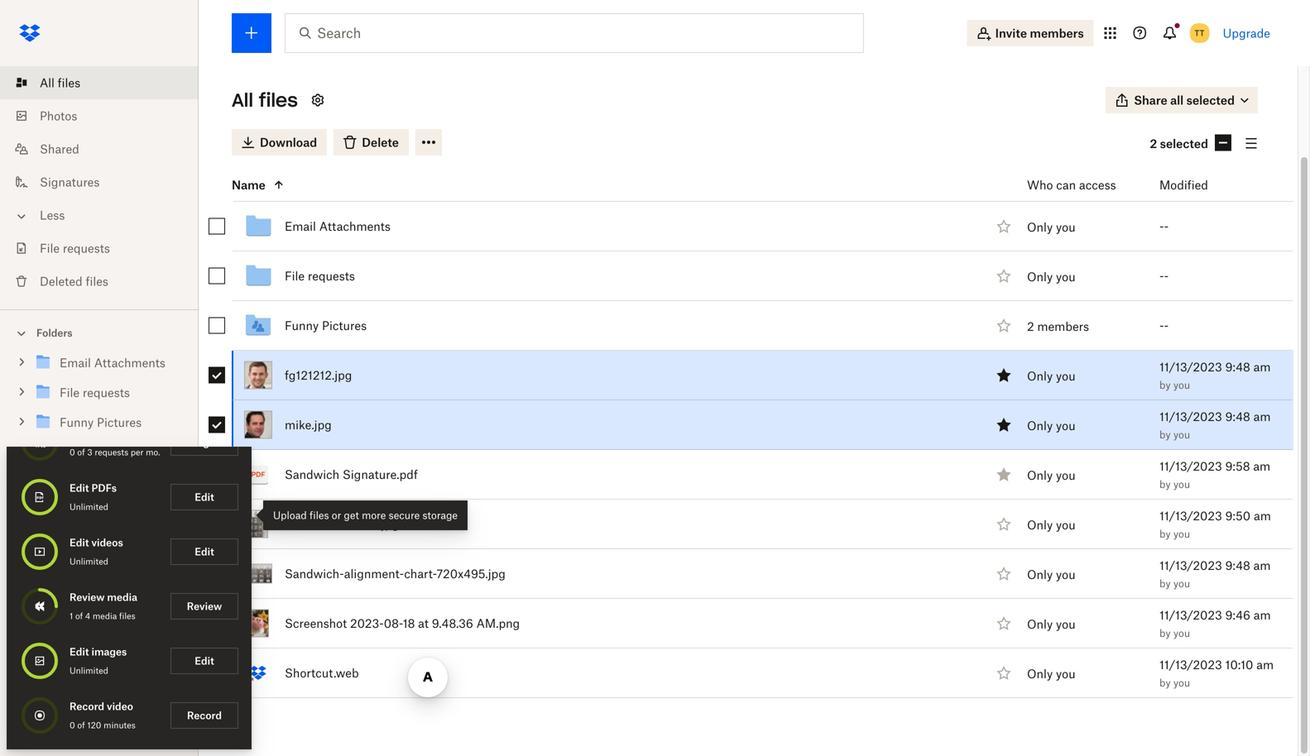 Task type: vqa. For each thing, say whether or not it's contained in the screenshot.


Task type: locate. For each thing, give the bounding box(es) containing it.
6 11/13/2023 from the top
[[1160, 608, 1222, 623]]

mike.jpg
[[285, 418, 332, 432]]

1 vertical spatial file requests link
[[285, 266, 355, 286]]

edit up record button at the left of the page
[[195, 655, 214, 668]]

edit down sign at the bottom of page
[[195, 491, 214, 504]]

am inside "name sandwich-alignment-chart-720x495.jpg, modified 11/13/2023 9:48 am," element
[[1254, 559, 1271, 573]]

11/13/2023 inside "element"
[[1160, 360, 1222, 374]]

add to starred image inside name funny pictures, modified 11/13/2023 10:13 am, "element"
[[994, 316, 1014, 336]]

6 by from the top
[[1160, 627, 1171, 640]]

sandwich for sandwich turned.jpg
[[285, 517, 339, 531]]

of inside explore free features 6.18 mb of 2 gb
[[83, 729, 91, 739]]

record for record
[[187, 710, 222, 722]]

0 vertical spatial requests
[[63, 241, 110, 255]]

2 left gb
[[93, 729, 98, 739]]

2 left selected
[[1150, 137, 1157, 151]]

4 11/13/2023 from the top
[[1160, 509, 1222, 523]]

files inside review media 1 of 4 media files
[[119, 611, 135, 622]]

0 vertical spatial file requests link
[[13, 232, 199, 265]]

sandwich up sandwich-
[[285, 517, 339, 531]]

11/13/2023 inside 11/13/2023 9:50 am by you
[[1160, 509, 1222, 523]]

0 right the 6.18
[[70, 721, 75, 731]]

edit button down sign at the bottom of page
[[171, 484, 238, 511]]

review up 4
[[70, 591, 105, 604]]

email attachments
[[285, 219, 391, 233]]

requests up funny pictures
[[308, 269, 355, 283]]

review for review media 1 of 4 media files
[[70, 591, 105, 604]]

unlimited
[[70, 502, 108, 512], [70, 557, 108, 567], [70, 666, 108, 676]]

all files
[[40, 76, 80, 90], [232, 89, 298, 112]]

by
[[1160, 379, 1171, 392], [1160, 429, 1171, 441], [1160, 478, 1171, 491], [1160, 528, 1171, 541], [1160, 578, 1171, 590], [1160, 627, 1171, 640], [1160, 677, 1171, 690]]

file requests up deleted files at the left top of page
[[40, 241, 110, 255]]

only you button inside name screenshot 2023-08-18 at 9.48.36 am.png, modified 11/13/2023 9:46 am, element
[[1027, 615, 1076, 634]]

edit pdfs unlimited
[[70, 482, 117, 512]]

2 9:48 from the top
[[1226, 410, 1251, 424]]

0 vertical spatial 9:48
[[1226, 360, 1251, 374]]

sandwich
[[285, 468, 339, 482], [285, 517, 339, 531]]

review inside button
[[187, 601, 222, 613]]

2 only from the top
[[1027, 270, 1053, 284]]

sandwich down "mike.jpg"
[[285, 468, 339, 482]]

sandwich inside 'element'
[[285, 468, 339, 482]]

quota usage element left 'edit pdfs unlimited'
[[20, 478, 60, 517]]

9 only from the top
[[1027, 667, 1053, 681]]

only you button inside name sandwich signature.pdf, modified 11/13/2023 9:58 am, 'element'
[[1027, 466, 1076, 485]]

sandwich-alignment-chart-720x495.jpg
[[285, 567, 506, 581]]

5 only from the top
[[1027, 468, 1053, 483]]

1 by from the top
[[1160, 379, 1171, 392]]

/fg121212.jpg image
[[244, 361, 272, 389]]

11/13/2023 for screenshot 2023-08-18 at 9.48.36 am.png
[[1160, 608, 1222, 623]]

funny
[[285, 319, 319, 333]]

edit button
[[171, 484, 238, 511], [171, 539, 238, 565], [171, 648, 238, 675]]

of
[[77, 447, 85, 458], [75, 611, 83, 622], [77, 721, 85, 731], [83, 729, 91, 739]]

5 11/13/2023 from the top
[[1160, 559, 1222, 573]]

add to starred image for requests
[[994, 266, 1014, 286]]

1 9:48 from the top
[[1226, 360, 1251, 374]]

only inside name file requests, modified 12/14/2023 4:10 pm, element
[[1027, 270, 1053, 284]]

pictures
[[322, 319, 367, 333]]

name email attachments, modified 11/13/2023 10:24 am, element
[[195, 202, 1294, 252]]

6 only you from the top
[[1027, 518, 1076, 532]]

only you inside name file requests, modified 12/14/2023 4:10 pm, element
[[1027, 270, 1076, 284]]

of left 120
[[77, 721, 85, 731]]

add to starred image inside name email attachments, modified 11/13/2023 10:24 am, element
[[994, 216, 1014, 236]]

3 only you button from the top
[[1027, 367, 1076, 385]]

file requests link up funny pictures
[[285, 266, 355, 286]]

0 vertical spatial sandwich
[[285, 468, 339, 482]]

review left '/screenshot 2023-08-18 at 9.48.36 am.png' icon
[[187, 601, 222, 613]]

3 only from the top
[[1027, 369, 1053, 383]]

2 0 from the top
[[70, 721, 75, 731]]

1 vertical spatial remove from starred image
[[994, 415, 1014, 435]]

file down email
[[285, 269, 305, 283]]

3 add to starred image from the top
[[994, 316, 1014, 336]]

am
[[1254, 360, 1271, 374], [1254, 410, 1271, 424], [1254, 459, 1271, 474], [1254, 509, 1271, 523], [1254, 559, 1271, 573], [1254, 608, 1271, 623], [1257, 658, 1274, 672]]

only inside "name sandwich-alignment-chart-720x495.jpg, modified 11/13/2023 9:48 am," element
[[1027, 568, 1053, 582]]

only you for 2023-
[[1027, 617, 1076, 632]]

am inside name fg121212.jpg, modified 11/13/2023 9:48 am, "element"
[[1254, 360, 1271, 374]]

file requests up funny pictures
[[285, 269, 355, 283]]

0 vertical spatial edit button
[[171, 484, 238, 511]]

4 only you from the top
[[1027, 419, 1076, 433]]

7 only you button from the top
[[1027, 566, 1076, 584]]

1 vertical spatial 11/13/2023 9:48 am by you
[[1160, 410, 1271, 441]]

1 sandwich from the top
[[285, 468, 339, 482]]

0 left 3
[[70, 447, 75, 458]]

all inside "list item"
[[40, 76, 55, 90]]

folders button
[[0, 320, 199, 345]]

only you button inside name fg121212.jpg, modified 11/13/2023 9:48 am, "element"
[[1027, 367, 1076, 385]]

7 by from the top
[[1160, 677, 1171, 690]]

am inside name mike.jpg, modified 11/13/2023 9:48 am, element
[[1254, 410, 1271, 424]]

only inside name sandwich signature.pdf, modified 11/13/2023 9:58 am, 'element'
[[1027, 468, 1053, 483]]

fg121212.jpg link
[[285, 365, 352, 385]]

upgrade link
[[1223, 26, 1271, 40]]

4 only you button from the top
[[1027, 417, 1076, 435]]

08-
[[384, 617, 403, 631]]

7 only from the top
[[1027, 568, 1053, 582]]

files inside deleted files link
[[86, 274, 108, 288]]

only inside name mike.jpg, modified 11/13/2023 9:48 am, element
[[1027, 419, 1053, 433]]

record video 0 of 120 minutes
[[70, 701, 136, 731]]

1 0 from the top
[[70, 447, 75, 458]]

edit button up record button at the left of the page
[[171, 648, 238, 675]]

1 vertical spatial edit button
[[171, 539, 238, 565]]

2 remove from starred image from the top
[[994, 415, 1014, 435]]

11/13/2023 9:50 am by you
[[1160, 509, 1271, 541]]

am for screenshot 2023-08-18 at 9.48.36 am.png
[[1254, 608, 1271, 623]]

am for sandwich signature.pdf
[[1254, 459, 1271, 474]]

2 only you from the top
[[1027, 270, 1076, 284]]

only for 2023-
[[1027, 617, 1053, 632]]

only you inside name screenshot 2023-08-18 at 9.48.36 am.png, modified 11/13/2023 9:46 am, element
[[1027, 617, 1076, 632]]

2 unlimited from the top
[[70, 557, 108, 567]]

add to starred image
[[994, 216, 1014, 236], [994, 266, 1014, 286], [994, 316, 1014, 336], [994, 514, 1014, 534], [994, 564, 1014, 584], [994, 663, 1014, 683]]

2 add to starred image from the top
[[994, 266, 1014, 286]]

unlimited for images
[[70, 666, 108, 676]]

quota usage element left edit videos unlimited
[[20, 532, 60, 572]]

2 left members
[[1027, 319, 1034, 334]]

1 vertical spatial unlimited
[[70, 557, 108, 567]]

per
[[131, 447, 144, 458]]

11/13/2023 9:48 am by you inside name mike.jpg, modified 11/13/2023 9:48 am, element
[[1160, 410, 1271, 441]]

record
[[70, 701, 104, 713], [187, 710, 222, 722]]

8 only you from the top
[[1027, 617, 1076, 632]]

0 horizontal spatial all
[[40, 76, 55, 90]]

11/13/2023 9:48 am by you inside "name sandwich-alignment-chart-720x495.jpg, modified 11/13/2023 9:48 am," element
[[1160, 559, 1271, 590]]

2 inside button
[[1027, 319, 1034, 334]]

1 horizontal spatial file requests link
[[285, 266, 355, 286]]

only you
[[1027, 220, 1076, 234], [1027, 270, 1076, 284], [1027, 369, 1076, 383], [1027, 419, 1076, 433], [1027, 468, 1076, 483], [1027, 518, 1076, 532], [1027, 568, 1076, 582], [1027, 617, 1076, 632], [1027, 667, 1076, 681]]

6 only from the top
[[1027, 518, 1053, 532]]

only you button inside name mike.jpg, modified 11/13/2023 9:48 am, element
[[1027, 417, 1076, 435]]

only you inside name sandwich signature.pdf, modified 11/13/2023 9:58 am, 'element'
[[1027, 468, 1076, 483]]

3 9:48 from the top
[[1226, 559, 1251, 573]]

1 add to starred image from the top
[[994, 216, 1014, 236]]

9 only you button from the top
[[1027, 665, 1076, 683]]

am for mike.jpg
[[1254, 410, 1271, 424]]

edit button up review button
[[171, 539, 238, 565]]

1 vertical spatial 0
[[70, 721, 75, 731]]

all files list item
[[0, 66, 199, 99]]

2 vertical spatial --
[[1160, 319, 1169, 333]]

0 horizontal spatial 2
[[93, 729, 98, 739]]

2 vertical spatial 9:48
[[1226, 559, 1251, 573]]

you
[[1056, 220, 1076, 234], [1056, 270, 1076, 284], [1056, 369, 1076, 383], [1174, 379, 1190, 392], [1056, 419, 1076, 433], [1174, 429, 1190, 441], [1056, 468, 1076, 483], [1174, 478, 1190, 491], [1056, 518, 1076, 532], [1174, 528, 1190, 541], [1056, 568, 1076, 582], [1174, 578, 1190, 590], [1056, 617, 1076, 632], [1174, 627, 1190, 640], [1056, 667, 1076, 681], [1174, 677, 1190, 690]]

remove from starred image for fg121212.jpg
[[994, 365, 1014, 385]]

0 horizontal spatial all files
[[40, 76, 80, 90]]

quota usage element left the 6.18
[[17, 714, 43, 740]]

2 for 2 members
[[1027, 319, 1034, 334]]

only you inside name fg121212.jpg, modified 11/13/2023 9:48 am, "element"
[[1027, 369, 1076, 383]]

1 horizontal spatial all
[[232, 89, 253, 112]]

5 only you button from the top
[[1027, 466, 1076, 485]]

1 vertical spatial file requests
[[285, 269, 355, 283]]

/shortcut.web image
[[245, 660, 272, 687]]

11/13/2023 inside '11/13/2023 9:46 am by you'
[[1160, 608, 1222, 623]]

2
[[1150, 137, 1157, 151], [1027, 319, 1034, 334], [93, 729, 98, 739]]

members
[[1038, 319, 1089, 334]]

edit
[[70, 482, 89, 495], [195, 491, 214, 504], [70, 537, 89, 549], [195, 546, 214, 558], [70, 646, 89, 659], [195, 655, 214, 668]]

name fg121212.jpg, modified 11/13/2023 9:48 am, element
[[195, 351, 1294, 401]]

add to starred image inside name file requests, modified 12/14/2023 4:10 pm, element
[[994, 266, 1014, 286]]

remove from starred image inside name mike.jpg, modified 11/13/2023 9:48 am, element
[[994, 415, 1014, 435]]

1 horizontal spatial file
[[285, 269, 305, 283]]

1 only you from the top
[[1027, 220, 1076, 234]]

-- inside name funny pictures, modified 11/13/2023 10:13 am, "element"
[[1160, 319, 1169, 333]]

3 edit button from the top
[[171, 648, 238, 675]]

only you button inside name file requests, modified 12/14/2023 4:10 pm, element
[[1027, 268, 1076, 286]]

0 horizontal spatial review
[[70, 591, 105, 604]]

1 vertical spatial 2
[[1027, 319, 1034, 334]]

1 11/13/2023 9:48 am by you from the top
[[1160, 360, 1271, 392]]

gb
[[101, 729, 113, 739]]

3 11/13/2023 9:48 am by you from the top
[[1160, 559, 1271, 590]]

4 by from the top
[[1160, 528, 1171, 541]]

only you button inside name sandwich turned.jpg, modified 11/13/2023 9:50 am, element
[[1027, 516, 1076, 534]]

by for shortcut.web
[[1160, 677, 1171, 690]]

screenshot
[[285, 617, 347, 631]]

only inside name fg121212.jpg, modified 11/13/2023 9:48 am, "element"
[[1027, 369, 1053, 383]]

file requests
[[40, 241, 110, 255], [285, 269, 355, 283]]

2 11/13/2023 9:48 am by you from the top
[[1160, 410, 1271, 441]]

requests inside name file requests, modified 12/14/2023 4:10 pm, element
[[308, 269, 355, 283]]

of left 3
[[77, 447, 85, 458]]

6.18
[[50, 729, 65, 739]]

only inside name screenshot 2023-08-18 at 9.48.36 am.png, modified 11/13/2023 9:46 am, element
[[1027, 617, 1053, 632]]

4 only from the top
[[1027, 419, 1053, 433]]

only you button inside name email attachments, modified 11/13/2023 10:24 am, element
[[1027, 218, 1076, 236]]

file down less on the top left of the page
[[40, 241, 60, 255]]

9:48 for sandwich-alignment-chart-720x495.jpg
[[1226, 559, 1251, 573]]

add to starred image inside name sandwich turned.jpg, modified 11/13/2023 9:50 am, element
[[994, 514, 1014, 534]]

-- inside name email attachments, modified 11/13/2023 10:24 am, element
[[1160, 219, 1169, 233]]

of inside record video 0 of 120 minutes
[[77, 721, 85, 731]]

1 horizontal spatial review
[[187, 601, 222, 613]]

2 edit button from the top
[[171, 539, 238, 565]]

edit left pdfs at the left of page
[[70, 482, 89, 495]]

5 by from the top
[[1160, 578, 1171, 590]]

at
[[418, 617, 429, 631]]

mb
[[67, 729, 81, 739]]

1 unlimited from the top
[[70, 502, 108, 512]]

add to starred image inside "name sandwich-alignment-chart-720x495.jpg, modified 11/13/2023 9:48 am," element
[[994, 564, 1014, 584]]

record for record video 0 of 120 minutes
[[70, 701, 104, 713]]

/screenshot 2023-08-18 at 9.48.36 am.png image
[[248, 610, 269, 638]]

1 vertical spatial 9:48
[[1226, 410, 1251, 424]]

1 horizontal spatial 2
[[1027, 319, 1034, 334]]

1 vertical spatial --
[[1160, 269, 1169, 283]]

only inside name sandwich turned.jpg, modified 11/13/2023 9:50 am, element
[[1027, 518, 1053, 532]]

name screenshot 2023-08-18 at 9.48.36 am.png, modified 11/13/2023 9:46 am, element
[[195, 599, 1294, 649]]

unlimited inside 'edit pdfs unlimited'
[[70, 502, 108, 512]]

quota usage element left 1
[[20, 587, 60, 627]]

11/13/2023 10:10 am by you
[[1160, 658, 1274, 690]]

0 horizontal spatial file
[[40, 241, 60, 255]]

6 only you button from the top
[[1027, 516, 1076, 534]]

0 horizontal spatial file requests
[[40, 241, 110, 255]]

by inside '11/13/2023 9:46 am by you'
[[1160, 627, 1171, 640]]

quota usage element for edit pdfs
[[20, 478, 60, 517]]

am inside '11/13/2023 9:58 am by you'
[[1254, 459, 1271, 474]]

sandwich turned.jpg link
[[285, 514, 399, 534]]

requests
[[63, 241, 110, 255], [308, 269, 355, 283], [95, 447, 128, 458]]

quota usage element for record video
[[20, 696, 60, 736]]

mo.
[[146, 447, 160, 458]]

name sandwich turned.jpg, modified 11/13/2023 9:50 am, element
[[195, 500, 1294, 550]]

only inside name email attachments, modified 11/13/2023 10:24 am, element
[[1027, 220, 1053, 234]]

0 horizontal spatial file requests link
[[13, 232, 199, 265]]

file requests link
[[13, 232, 199, 265], [285, 266, 355, 286]]

9:48 for fg121212.jpg
[[1226, 360, 1251, 374]]

0 horizontal spatial record
[[70, 701, 104, 713]]

1 only from the top
[[1027, 220, 1053, 234]]

7 11/13/2023 from the top
[[1160, 658, 1222, 672]]

11/13/2023 for fg121212.jpg
[[1160, 360, 1222, 374]]

quota usage element left "mb"
[[20, 696, 60, 736]]

2 11/13/2023 from the top
[[1160, 410, 1222, 424]]

files
[[58, 76, 80, 90], [259, 89, 298, 112], [86, 274, 108, 288], [119, 611, 135, 622]]

remove from starred image
[[994, 365, 1014, 385], [994, 415, 1014, 435]]

only
[[1027, 220, 1053, 234], [1027, 270, 1053, 284], [1027, 369, 1053, 383], [1027, 419, 1053, 433], [1027, 468, 1053, 483], [1027, 518, 1053, 532], [1027, 568, 1053, 582], [1027, 617, 1053, 632], [1027, 667, 1053, 681]]

unlimited down pdfs at the left of page
[[70, 502, 108, 512]]

name file requests, modified 12/14/2023 4:10 pm, element
[[195, 252, 1294, 301]]

signatures
[[40, 175, 100, 189]]

table
[[195, 169, 1294, 699]]

1 vertical spatial requests
[[308, 269, 355, 283]]

3 -- from the top
[[1160, 319, 1169, 333]]

only you for requests
[[1027, 270, 1076, 284]]

by inside name fg121212.jpg, modified 11/13/2023 9:48 am, "element"
[[1160, 379, 1171, 392]]

only you inside "name sandwich-alignment-chart-720x495.jpg, modified 11/13/2023 9:48 am," element
[[1027, 568, 1076, 582]]

2 -- from the top
[[1160, 269, 1169, 283]]

sandwich-
[[285, 567, 344, 581]]

1 vertical spatial sandwich
[[285, 517, 339, 531]]

media
[[107, 591, 137, 604], [93, 611, 117, 622]]

edit button for edit videos
[[171, 539, 238, 565]]

edit left images
[[70, 646, 89, 659]]

am for sandwich-alignment-chart-720x495.jpg
[[1254, 559, 1271, 573]]

media right 4
[[93, 611, 117, 622]]

11/13/2023 9:48 am by you inside name fg121212.jpg, modified 11/13/2023 9:48 am, "element"
[[1160, 360, 1271, 392]]

review for review
[[187, 601, 222, 613]]

am for fg121212.jpg
[[1254, 360, 1271, 374]]

6 add to starred image from the top
[[994, 663, 1014, 683]]

3 11/13/2023 from the top
[[1160, 459, 1222, 474]]

7 only you from the top
[[1027, 568, 1076, 582]]

list
[[0, 56, 199, 310]]

11/13/2023 9:46 am by you
[[1160, 608, 1271, 640]]

unlimited inside edit images unlimited
[[70, 666, 108, 676]]

by inside name mike.jpg, modified 11/13/2023 9:48 am, element
[[1160, 429, 1171, 441]]

am inside the 11/13/2023 10:10 am by you
[[1257, 658, 1274, 672]]

only you inside name email attachments, modified 11/13/2023 10:24 am, element
[[1027, 220, 1076, 234]]

3
[[87, 447, 92, 458]]

2 only you button from the top
[[1027, 268, 1076, 286]]

by inside the 11/13/2023 10:10 am by you
[[1160, 677, 1171, 690]]

0 vertical spatial 11/13/2023 9:48 am by you
[[1160, 360, 1271, 392]]

5 only you from the top
[[1027, 468, 1076, 483]]

by inside '11/13/2023 9:58 am by you'
[[1160, 478, 1171, 491]]

-- inside name file requests, modified 12/14/2023 4:10 pm, element
[[1160, 269, 1169, 283]]

dropbox image
[[13, 17, 46, 50]]

you inside 11/13/2023 9:50 am by you
[[1174, 528, 1190, 541]]

only you inside name sandwich turned.jpg, modified 11/13/2023 9:50 am, element
[[1027, 518, 1076, 532]]

quota usage element left edit images unlimited
[[20, 642, 60, 681]]

unlimited down videos
[[70, 557, 108, 567]]

1 -- from the top
[[1160, 219, 1169, 233]]

11/13/2023
[[1160, 360, 1222, 374], [1160, 410, 1222, 424], [1160, 459, 1222, 474], [1160, 509, 1222, 523], [1160, 559, 1222, 573], [1160, 608, 1222, 623], [1160, 658, 1222, 672]]

folders
[[36, 327, 72, 339]]

by inside "name sandwich-alignment-chart-720x495.jpg, modified 11/13/2023 9:48 am," element
[[1160, 578, 1171, 590]]

0 vertical spatial 0
[[70, 447, 75, 458]]

1 11/13/2023 from the top
[[1160, 360, 1222, 374]]

deleted files
[[40, 274, 108, 288]]

11/13/2023 inside the 11/13/2023 10:10 am by you
[[1160, 658, 1222, 672]]

quota usage element for edit videos
[[20, 532, 60, 572]]

add to starred image for turned.jpg
[[994, 514, 1014, 534]]

am inside '11/13/2023 9:46 am by you'
[[1254, 608, 1271, 623]]

4 add to starred image from the top
[[994, 514, 1014, 534]]

file
[[40, 241, 60, 255], [285, 269, 305, 283]]

0 vertical spatial file requests
[[40, 241, 110, 255]]

name sandwich signature.pdf, modified 11/13/2023 9:58 am, element
[[195, 450, 1294, 500]]

1 remove from starred image from the top
[[994, 365, 1014, 385]]

quota usage element
[[20, 423, 60, 463], [20, 478, 60, 517], [20, 532, 60, 572], [20, 587, 60, 627], [20, 642, 60, 681], [20, 696, 60, 736], [17, 714, 43, 740]]

11/13/2023 for sandwich turned.jpg
[[1160, 509, 1222, 523]]

2 vertical spatial 2
[[93, 729, 98, 739]]

--
[[1160, 219, 1169, 233], [1160, 269, 1169, 283], [1160, 319, 1169, 333]]

0 vertical spatial --
[[1160, 219, 1169, 233]]

files inside all files link
[[58, 76, 80, 90]]

unlimited inside edit videos unlimited
[[70, 557, 108, 567]]

0 vertical spatial unlimited
[[70, 502, 108, 512]]

2 vertical spatial edit button
[[171, 648, 238, 675]]

1 edit button from the top
[[171, 484, 238, 511]]

review inside review media 1 of 4 media files
[[70, 591, 105, 604]]

menu containing sign
[[7, 354, 252, 750]]

edit left videos
[[70, 537, 89, 549]]

5 add to starred image from the top
[[994, 564, 1014, 584]]

-
[[1160, 219, 1164, 233], [1164, 219, 1169, 233], [1160, 269, 1164, 283], [1164, 269, 1169, 283], [1160, 319, 1164, 333], [1164, 319, 1169, 333]]

only you button for alignment-
[[1027, 566, 1076, 584]]

3 by from the top
[[1160, 478, 1171, 491]]

9 only you from the top
[[1027, 667, 1076, 681]]

2 members button
[[1027, 317, 1089, 336]]

requests right 3
[[95, 447, 128, 458]]

2 sandwich from the top
[[285, 517, 339, 531]]

can
[[1057, 178, 1076, 192]]

9:48 inside "element"
[[1226, 360, 1251, 374]]

group
[[0, 345, 199, 450]]

2 inside explore free features 6.18 mb of 2 gb
[[93, 729, 98, 739]]

11/13/2023 inside '11/13/2023 9:58 am by you'
[[1160, 459, 1222, 474]]

add to starred image for attachments
[[994, 216, 1014, 236]]

quota usage element left 3
[[20, 423, 60, 463]]

record inside record video 0 of 120 minutes
[[70, 701, 104, 713]]

9:48 for mike.jpg
[[1226, 410, 1251, 424]]

1 horizontal spatial record
[[187, 710, 222, 722]]

record inside button
[[187, 710, 222, 722]]

by inside 11/13/2023 9:50 am by you
[[1160, 528, 1171, 541]]

unlimited down images
[[70, 666, 108, 676]]

/sandwich turned.jpg image
[[248, 510, 268, 538]]

of inside review media 1 of 4 media files
[[75, 611, 83, 622]]

3 only you from the top
[[1027, 369, 1076, 383]]

requests up deleted files at the left top of page
[[63, 241, 110, 255]]

of right 1
[[75, 611, 83, 622]]

11/13/2023 9:48 am by you for fg121212.jpg
[[1160, 360, 1271, 392]]

/sandwich alignment chart 720x495.jpg image
[[244, 564, 272, 584]]

8 only you button from the top
[[1027, 615, 1076, 634]]

media down edit videos unlimited
[[107, 591, 137, 604]]

3 unlimited from the top
[[70, 666, 108, 676]]

file requests link up deleted files at the left top of page
[[13, 232, 199, 265]]

all files inside "list item"
[[40, 76, 80, 90]]

2 by from the top
[[1160, 429, 1171, 441]]

1 only you button from the top
[[1027, 218, 1076, 236]]

all files link
[[13, 66, 199, 99]]

of right "mb"
[[83, 729, 91, 739]]

0 vertical spatial 2
[[1150, 137, 1157, 151]]

2 vertical spatial 11/13/2023 9:48 am by you
[[1160, 559, 1271, 590]]

0 vertical spatial remove from starred image
[[994, 365, 1014, 385]]

edit videos unlimited
[[70, 537, 123, 567]]

file requests link inside name file requests, modified 12/14/2023 4:10 pm, element
[[285, 266, 355, 286]]

video
[[107, 701, 133, 713]]

2 vertical spatial unlimited
[[70, 666, 108, 676]]

edit up review button
[[195, 546, 214, 558]]

only you for alignment-
[[1027, 568, 1076, 582]]

only you button for 2023-
[[1027, 615, 1076, 634]]

menu
[[7, 354, 252, 750]]

9:48
[[1226, 360, 1251, 374], [1226, 410, 1251, 424], [1226, 559, 1251, 573]]

-- for attachments
[[1160, 219, 1169, 233]]

only for signature.pdf
[[1027, 468, 1053, 483]]

0 vertical spatial file
[[40, 241, 60, 255]]

8 only from the top
[[1027, 617, 1053, 632]]

only you button inside "name sandwich-alignment-chart-720x495.jpg, modified 11/13/2023 9:48 am," element
[[1027, 566, 1076, 584]]

less
[[40, 208, 65, 222]]

1
[[70, 611, 73, 622]]

am inside 11/13/2023 9:50 am by you
[[1254, 509, 1271, 523]]

only you button
[[1027, 218, 1076, 236], [1027, 268, 1076, 286], [1027, 367, 1076, 385], [1027, 417, 1076, 435], [1027, 466, 1076, 485], [1027, 516, 1076, 534], [1027, 566, 1076, 584], [1027, 615, 1076, 634], [1027, 665, 1076, 683]]

2 horizontal spatial 2
[[1150, 137, 1157, 151]]

2023-
[[350, 617, 384, 631]]



Task type: describe. For each thing, give the bounding box(es) containing it.
videos
[[91, 537, 123, 549]]

signatures link
[[13, 166, 199, 199]]

2 selected
[[1150, 137, 1209, 151]]

by for sandwich signature.pdf
[[1160, 478, 1171, 491]]

you inside '11/13/2023 9:46 am by you'
[[1174, 627, 1190, 640]]

9.48.36
[[432, 617, 473, 631]]

explore
[[50, 714, 80, 724]]

quota usage element for edit images
[[20, 642, 60, 681]]

9:46
[[1226, 608, 1251, 623]]

shortcut.web
[[285, 666, 359, 680]]

by for sandwich-alignment-chart-720x495.jpg
[[1160, 578, 1171, 590]]

0 inside record video 0 of 120 minutes
[[70, 721, 75, 731]]

by for screenshot 2023-08-18 at 9.48.36 am.png
[[1160, 627, 1171, 640]]

0 vertical spatial media
[[107, 591, 137, 604]]

photos link
[[13, 99, 199, 132]]

edit inside 'edit pdfs unlimited'
[[70, 482, 89, 495]]

photos
[[40, 109, 77, 123]]

unlimited for pdfs
[[70, 502, 108, 512]]

1 horizontal spatial all files
[[232, 89, 298, 112]]

11/13/2023 9:48 am by you for sandwich-alignment-chart-720x495.jpg
[[1160, 559, 1271, 590]]

sandwich signature.pdf link
[[285, 465, 418, 485]]

edit inside edit images unlimited
[[70, 646, 89, 659]]

add to starred image
[[994, 614, 1014, 634]]

add to starred image for pictures
[[994, 316, 1014, 336]]

sign button
[[171, 430, 238, 456]]

selected
[[1160, 137, 1209, 151]]

720x495.jpg
[[437, 567, 506, 581]]

name mike.jpg, modified 11/13/2023 9:48 am, element
[[195, 401, 1294, 450]]

requests inside list
[[63, 241, 110, 255]]

only you inside name shortcut.web, modified 11/13/2023 10:10 am, element
[[1027, 667, 1076, 681]]

18
[[403, 617, 415, 631]]

shortcut.web link
[[285, 663, 359, 683]]

email attachments link
[[285, 216, 391, 236]]

edit inside edit videos unlimited
[[70, 537, 89, 549]]

11/13/2023 for mike.jpg
[[1160, 410, 1222, 424]]

unlimited for videos
[[70, 557, 108, 567]]

name button
[[232, 175, 987, 195]]

who can access
[[1027, 178, 1116, 192]]

only you inside name mike.jpg, modified 11/13/2023 9:48 am, element
[[1027, 419, 1076, 433]]

120
[[87, 721, 101, 731]]

access
[[1079, 178, 1116, 192]]

review media 1 of 4 media files
[[70, 591, 137, 622]]

9:50
[[1226, 509, 1251, 523]]

by for fg121212.jpg
[[1160, 379, 1171, 392]]

1 horizontal spatial file requests
[[285, 269, 355, 283]]

table containing name
[[195, 169, 1294, 699]]

shared link
[[13, 132, 199, 166]]

fg121212.jpg
[[285, 368, 352, 382]]

remove from starred image for mike.jpg
[[994, 415, 1014, 435]]

you inside name email attachments, modified 11/13/2023 10:24 am, element
[[1056, 220, 1076, 234]]

sandwich-alignment-chart-720x495.jpg link
[[285, 564, 506, 584]]

explore free features 6.18 mb of 2 gb
[[50, 714, 134, 739]]

only for requests
[[1027, 270, 1053, 284]]

2 vertical spatial requests
[[95, 447, 128, 458]]

shared
[[40, 142, 79, 156]]

am for shortcut.web
[[1257, 658, 1274, 672]]

who
[[1027, 178, 1053, 192]]

quota usage element for explore free features
[[17, 714, 43, 740]]

mike.jpg link
[[285, 415, 332, 435]]

you inside name file requests, modified 12/14/2023 4:10 pm, element
[[1056, 270, 1076, 284]]

only for alignment-
[[1027, 568, 1053, 582]]

list containing all files
[[0, 56, 199, 310]]

free
[[82, 714, 99, 724]]

funny pictures link
[[285, 316, 367, 336]]

upgrade
[[1223, 26, 1271, 40]]

by for sandwich turned.jpg
[[1160, 528, 1171, 541]]

modified button
[[1160, 175, 1252, 195]]

only you button for signature.pdf
[[1027, 466, 1076, 485]]

add to starred image for alignment-
[[994, 564, 1014, 584]]

name sandwich-alignment-chart-720x495.jpg, modified 11/13/2023 9:48 am, element
[[195, 550, 1294, 599]]

less image
[[13, 208, 30, 225]]

only you for signature.pdf
[[1027, 468, 1076, 483]]

sandwich for sandwich signature.pdf
[[285, 468, 339, 482]]

only you button for turned.jpg
[[1027, 516, 1076, 534]]

minutes
[[104, 721, 136, 731]]

edit images unlimited
[[70, 646, 127, 676]]

alignment-
[[344, 567, 404, 581]]

am.png
[[477, 617, 520, 631]]

remove from starred image
[[994, 465, 1014, 485]]

edit button for edit images
[[171, 648, 238, 675]]

sandwich signature.pdf
[[285, 468, 418, 482]]

1 vertical spatial file
[[285, 269, 305, 283]]

only you for turned.jpg
[[1027, 518, 1076, 532]]

-- for requests
[[1160, 269, 1169, 283]]

11/13/2023 9:48 am by you for mike.jpg
[[1160, 410, 1271, 441]]

11/13/2023 9:58 am by you
[[1160, 459, 1271, 491]]

screenshot 2023-08-18 at 9.48.36 am.png link
[[285, 614, 520, 634]]

by for mike.jpg
[[1160, 429, 1171, 441]]

am for sandwich turned.jpg
[[1254, 509, 1271, 523]]

0 of 3 requests per mo.
[[70, 447, 160, 458]]

screenshot 2023-08-18 at 9.48.36 am.png
[[285, 617, 520, 631]]

2 members
[[1027, 319, 1089, 334]]

quota usage element for review media
[[20, 587, 60, 627]]

sign
[[193, 437, 216, 449]]

images
[[91, 646, 127, 659]]

-- for pictures
[[1160, 319, 1169, 333]]

11/13/2023 for sandwich signature.pdf
[[1160, 459, 1222, 474]]

only you button for attachments
[[1027, 218, 1076, 236]]

11/13/2023 for sandwich-alignment-chart-720x495.jpg
[[1160, 559, 1222, 573]]

/mike.jpg image
[[244, 411, 272, 439]]

features
[[101, 714, 134, 724]]

only you button inside name shortcut.web, modified 11/13/2023 10:10 am, element
[[1027, 665, 1076, 683]]

name funny pictures, modified 11/13/2023 10:13 am, element
[[195, 301, 1294, 351]]

11/13/2023 for shortcut.web
[[1160, 658, 1222, 672]]

turned.jpg
[[343, 517, 399, 531]]

only for attachments
[[1027, 220, 1053, 234]]

review button
[[171, 594, 238, 620]]

only you button for requests
[[1027, 268, 1076, 286]]

you inside the 11/13/2023 10:10 am by you
[[1174, 677, 1190, 690]]

4
[[85, 611, 90, 622]]

edit button for edit pdfs
[[171, 484, 238, 511]]

9:58
[[1226, 459, 1250, 474]]

only you for attachments
[[1027, 220, 1076, 234]]

chart-
[[404, 567, 437, 581]]

name
[[232, 178, 266, 192]]

sandwich turned.jpg
[[285, 517, 399, 531]]

record button
[[171, 703, 238, 729]]

signature.pdf
[[343, 468, 418, 482]]

1 vertical spatial media
[[93, 611, 117, 622]]

deleted files link
[[13, 265, 199, 298]]

pdfs
[[91, 482, 117, 495]]

10:10
[[1226, 658, 1254, 672]]

2 for 2 selected
[[1150, 137, 1157, 151]]

name shortcut.web, modified 11/13/2023 10:10 am, element
[[195, 649, 1294, 699]]

funny pictures
[[285, 319, 367, 333]]

you inside '11/13/2023 9:58 am by you'
[[1174, 478, 1190, 491]]

attachments
[[319, 219, 391, 233]]

only inside name shortcut.web, modified 11/13/2023 10:10 am, element
[[1027, 667, 1053, 681]]

only for turned.jpg
[[1027, 518, 1053, 532]]

email
[[285, 219, 316, 233]]

deleted
[[40, 274, 83, 288]]

modified
[[1160, 178, 1209, 192]]



